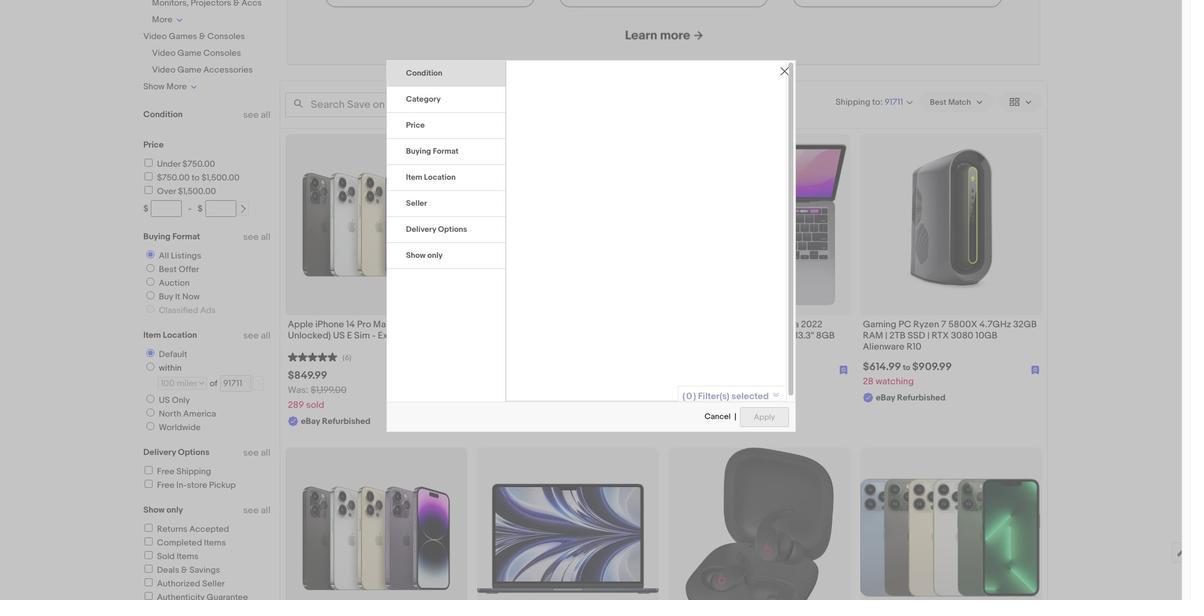 Task type: describe. For each thing, give the bounding box(es) containing it.
0 vertical spatial show
[[143, 81, 165, 92]]

0 horizontal spatial condition
[[143, 109, 183, 120]]

see all for condition
[[243, 109, 271, 121]]

watching
[[876, 376, 914, 388]]

ebay refurbished down was: $1,329.00 954 sold
[[685, 408, 754, 419]]

authorized seller link
[[143, 579, 225, 590]]

was: $1,329.00 954 sold
[[672, 376, 733, 403]]

(6)
[[343, 353, 352, 363]]

us only link
[[142, 395, 193, 406]]

1 horizontal spatial only
[[428, 251, 443, 261]]

within radio
[[146, 363, 155, 371]]

all for item location
[[261, 330, 271, 342]]

Authorized Seller checkbox
[[145, 579, 153, 587]]

ebay for $614.99
[[876, 393, 896, 404]]

completed items
[[157, 538, 226, 549]]

over $1,500.00
[[157, 186, 216, 197]]

apple for apple iphone 14 pro max 256gb ( unlocked)  us e sim - excellent
[[288, 319, 313, 331]]

2 vertical spatial video
[[152, 65, 176, 75]]

up
[[608, 319, 619, 331]]

0 vertical spatial $750.00
[[183, 159, 215, 169]]

1 [object undefined] image from the left
[[840, 366, 849, 375]]

classified ads
[[159, 305, 216, 316]]

see for item location
[[243, 330, 259, 342]]

north america
[[159, 409, 216, 420]]

see all for item location
[[243, 330, 271, 342]]

it
[[175, 292, 180, 302]]

cancel
[[705, 412, 731, 422]]

shipping
[[176, 467, 211, 477]]

authorized
[[157, 579, 200, 590]]

apple iphone 14 pro max 256gb ( unlocked)  us e sim - excellent
[[288, 319, 427, 342]]

2 game from the top
[[178, 65, 202, 75]]

items for completed items
[[204, 538, 226, 549]]

1 | from the left
[[886, 330, 888, 342]]

see for condition
[[243, 109, 259, 121]]

all for buying format
[[261, 232, 271, 243]]

ebay refurbished image
[[288, 0, 1040, 64]]

close image
[[781, 67, 789, 76]]

0 horizontal spatial format
[[172, 232, 200, 242]]

1 vertical spatial seller
[[202, 579, 225, 590]]

sim
[[354, 330, 370, 342]]

ssd,
[[524, 330, 544, 342]]

$ for maximum value text box
[[198, 204, 203, 214]]

1 vertical spatial location
[[163, 330, 197, 341]]

returns accepted link
[[143, 525, 229, 535]]

refurbished down '$1,329.00'
[[706, 408, 754, 419]]

Free Shipping checkbox
[[145, 467, 153, 475]]

1 vertical spatial $1,500.00
[[178, 186, 216, 197]]

best offer
[[159, 264, 199, 275]]

256gb inside apple iphone 14 pro max 256gb ( unlocked)  us e sim - excellent
[[393, 319, 422, 331]]

1 vertical spatial delivery
[[143, 448, 176, 458]]

1 [object undefined] image from the left
[[840, 364, 849, 375]]

1 vertical spatial buying
[[143, 232, 171, 242]]

under $750.00
[[157, 159, 215, 169]]

gaming pc ryzen 7 5800x 4.7ghz 32gb ram | 2tb ssd | rtx 3080 10gb alienware r10 link
[[863, 319, 1040, 356]]

cancel button
[[704, 407, 732, 428]]

apple macbook pro mneh3ll/a 2022 apple m2 chip   10gpu/8cpu 13.3" 8gb 256gb ssd link
[[672, 319, 849, 356]]

Best Offer radio
[[146, 264, 155, 272]]

4tb
[[505, 330, 522, 342]]

see all for delivery options
[[243, 448, 271, 459]]

10gb
[[976, 330, 998, 342]]

rtx
[[932, 330, 949, 342]]

Default radio
[[146, 349, 155, 358]]

windows
[[546, 330, 584, 342]]

all
[[159, 251, 169, 261]]

2 | from the left
[[928, 330, 930, 342]]

offer
[[179, 264, 199, 275]]

ryzen
[[914, 319, 940, 331]]

north america link
[[142, 409, 219, 420]]

apple macbook pro mneh3ll/a 2022 apple m2 chip   10gpu/8cpu 13.3" 8gb 256gb ssd
[[672, 319, 835, 353]]

us inside apple iphone 14 pro max 256gb ( unlocked)  us e sim - excellent
[[333, 330, 345, 342]]

1 vertical spatial item
[[143, 330, 161, 341]]

2tb
[[890, 330, 906, 342]]

m2
[[699, 330, 712, 342]]

Sold Items checkbox
[[145, 552, 153, 560]]

delivery inside 'tab list'
[[406, 225, 436, 235]]

condition inside 'tab list'
[[406, 68, 443, 78]]

dell
[[480, 319, 497, 331]]

refurbished for $614.99
[[898, 393, 946, 404]]

$ for minimum value text field
[[143, 204, 148, 214]]

0 horizontal spatial delivery options
[[143, 448, 210, 458]]

$614.99
[[863, 361, 902, 374]]

classified ads link
[[142, 305, 218, 316]]

289
[[288, 400, 304, 412]]

13.3"
[[796, 330, 815, 342]]

buy it now
[[159, 292, 200, 302]]

14
[[346, 319, 355, 331]]

$1,199.00
[[311, 385, 347, 397]]

default link
[[142, 349, 190, 360]]

2 vertical spatial show
[[143, 505, 165, 516]]

completed items link
[[143, 538, 226, 549]]

see all button for show only
[[243, 505, 271, 517]]

ebay refurbished for $614.99
[[876, 393, 946, 404]]

0 horizontal spatial show only
[[143, 505, 183, 516]]

(
[[424, 319, 427, 331]]

free shipping link
[[143, 467, 211, 477]]

US Only radio
[[146, 395, 155, 403]]

32gb
[[1014, 319, 1037, 331]]

under $750.00 link
[[143, 159, 215, 169]]

video game consoles link
[[152, 48, 241, 58]]

see for buying format
[[243, 232, 259, 243]]

show more button
[[143, 81, 198, 92]]

default
[[159, 349, 187, 360]]

free shipping
[[157, 467, 211, 477]]

sold items
[[157, 552, 199, 562]]

see all button for delivery options
[[243, 448, 271, 459]]

pc inside dell desktop computer pc i7, up to 64gb ram, 4tb ssd, windows 11 or 10, wifi bt
[[582, 319, 595, 331]]

best
[[159, 264, 177, 275]]

see all button for buying format
[[243, 232, 271, 243]]

2022
[[802, 319, 823, 331]]

free in-store pickup link
[[143, 480, 236, 491]]

alienware
[[863, 341, 905, 353]]

all for condition
[[261, 109, 271, 121]]

gaming pc ryzen 7 5800x 4.7ghz 32gb ram | 2tb ssd | rtx 3080 10gb alienware r10 image
[[861, 134, 1043, 316]]

deals & savings
[[157, 565, 220, 576]]

Worldwide radio
[[146, 423, 155, 431]]

0 vertical spatial item
[[406, 172, 423, 182]]

macbook
[[699, 319, 739, 331]]

store
[[187, 480, 207, 491]]

dialog containing condition
[[0, 0, 1192, 601]]

0 vertical spatial video
[[143, 31, 167, 42]]

under
[[157, 159, 181, 169]]

1 game from the top
[[178, 48, 202, 58]]

Maximum Value text field
[[205, 200, 236, 217]]

Apply submit
[[741, 408, 789, 428]]

Over $1,500.00 checkbox
[[145, 186, 153, 194]]

apple iphone 14 pro max 256gb ( unlocked)  us e sim - excellent link
[[288, 319, 465, 345]]

1 vertical spatial show
[[406, 251, 426, 261]]

buying format inside 'tab list'
[[406, 146, 459, 156]]

1 vertical spatial $750.00
[[157, 173, 190, 183]]

only
[[172, 395, 190, 406]]

returns accepted
[[157, 525, 229, 535]]

$750.00 to $1,500.00 link
[[143, 173, 240, 183]]

pickup
[[209, 480, 236, 491]]

ebay for $169.00
[[493, 397, 512, 407]]

1 vertical spatial us
[[159, 395, 170, 406]]

0 horizontal spatial &
[[181, 565, 188, 576]]

apple macbook pro mneh3ll/a 2022 apple m2 chip   10gpu/8cpu 13.3" 8gb 256gb ssd image
[[669, 140, 851, 309]]

free for free in-store pickup
[[157, 480, 175, 491]]

video games & consoles link
[[143, 31, 245, 42]]

$909.99
[[913, 361, 952, 374]]

classified
[[159, 305, 198, 316]]

Under $750.00 checkbox
[[145, 159, 153, 167]]

geek squad certified refurbished beats fit pro true wireless noise cancelling... image
[[686, 448, 834, 601]]

category
[[406, 94, 441, 104]]

was: inside $849.99 was: $1,199.00 289 sold
[[288, 385, 309, 397]]

apple iphone 13 pro max  256gb unlocked - excellent image
[[861, 470, 1043, 601]]

location inside dialog
[[424, 172, 456, 182]]

mneh3ll/a
[[757, 319, 799, 331]]

buy
[[159, 292, 173, 302]]



Task type: locate. For each thing, give the bounding box(es) containing it.
Deals & Savings checkbox
[[145, 565, 153, 574]]

auction
[[159, 278, 190, 289]]

1 vertical spatial more
[[167, 81, 187, 92]]

0 vertical spatial options
[[438, 225, 467, 235]]

2 see from the top
[[243, 232, 259, 243]]

format up listings
[[172, 232, 200, 242]]

1 vertical spatial item location
[[143, 330, 197, 341]]

game down video games & consoles link
[[178, 48, 202, 58]]

0 vertical spatial delivery
[[406, 225, 436, 235]]

ram
[[863, 330, 884, 342]]

gaming pc ryzen 7 5800x 4.7ghz 32gb ram | 2tb ssd | rtx 3080 10gb alienware r10
[[863, 319, 1037, 353]]

- right the sim
[[372, 330, 376, 342]]

0 vertical spatial free
[[480, 380, 499, 392]]

& inside video games & consoles video game consoles video game accessories
[[199, 31, 206, 42]]

0 vertical spatial items
[[204, 538, 226, 549]]

5 see from the top
[[243, 505, 259, 517]]

go image
[[254, 380, 262, 389]]

1 horizontal spatial options
[[438, 225, 467, 235]]

all for delivery options
[[261, 448, 271, 459]]

us left e
[[333, 330, 345, 342]]

1 horizontal spatial format
[[433, 146, 459, 156]]

1 vertical spatial consoles
[[203, 48, 241, 58]]

0 vertical spatial buying
[[406, 146, 431, 156]]

10,
[[606, 330, 617, 342]]

0 horizontal spatial item
[[143, 330, 161, 341]]

1 horizontal spatial sold
[[690, 391, 708, 403]]

2 pc from the left
[[899, 319, 912, 331]]

0 vertical spatial show only
[[406, 251, 443, 261]]

|
[[886, 330, 888, 342], [928, 330, 930, 342]]

format down category
[[433, 146, 459, 156]]

see for show only
[[243, 505, 259, 517]]

1 vertical spatial condition
[[143, 109, 183, 120]]

[object undefined] image
[[840, 366, 849, 375], [1032, 366, 1040, 375]]

more down video game accessories link
[[167, 81, 187, 92]]

5 all from the top
[[261, 505, 271, 517]]

ebay for $849.99
[[301, 417, 320, 427]]

1 horizontal spatial location
[[424, 172, 456, 182]]

[object undefined] image down 32gb
[[1032, 366, 1040, 375]]

$1,500.00 down $750.00 to $1,500.00
[[178, 186, 216, 197]]

ebay refurbished down watching
[[876, 393, 946, 404]]

buying inside 'tab list'
[[406, 146, 431, 156]]

$750.00
[[183, 159, 215, 169], [157, 173, 190, 183]]

1 horizontal spatial show only
[[406, 251, 443, 261]]

items for sold items
[[177, 552, 199, 562]]

Minimum Value text field
[[151, 200, 182, 217]]

more up games
[[152, 14, 173, 25]]

1 all from the top
[[261, 109, 271, 121]]

1 vertical spatial show only
[[143, 505, 183, 516]]

sold inside $849.99 was: $1,199.00 289 sold
[[306, 400, 324, 412]]

pro inside apple macbook pro mneh3ll/a 2022 apple m2 chip   10gpu/8cpu 13.3" 8gb 256gb ssd
[[741, 319, 755, 331]]

now
[[182, 292, 200, 302]]

in-
[[176, 480, 187, 491]]

to
[[192, 173, 200, 183], [621, 319, 630, 331], [903, 363, 911, 373]]

1 pro from the left
[[357, 319, 371, 331]]

3 see all from the top
[[243, 330, 271, 342]]

1 horizontal spatial |
[[928, 330, 930, 342]]

seller
[[406, 199, 427, 208], [202, 579, 225, 590]]

4 see all from the top
[[243, 448, 271, 459]]

refurbished
[[898, 393, 946, 404], [514, 397, 563, 407], [706, 408, 754, 419], [322, 417, 371, 427]]

price down category
[[406, 120, 425, 130]]

pc left the i7,
[[582, 319, 595, 331]]

worldwide link
[[142, 423, 203, 433]]

0 horizontal spatial price
[[143, 140, 164, 150]]

tab list containing condition
[[387, 61, 506, 269]]

2 [object undefined] image from the left
[[1032, 364, 1040, 375]]

5 out of 5 stars image
[[288, 351, 338, 363]]

-
[[188, 204, 192, 214], [372, 330, 376, 342]]

submit price range image
[[239, 205, 248, 214]]

to up watching
[[903, 363, 911, 373]]

to for $614.99
[[903, 363, 911, 373]]

show more
[[143, 81, 187, 92]]

0 horizontal spatial buying format
[[143, 232, 200, 242]]

Free In-store Pickup checkbox
[[145, 480, 153, 489]]

& up video game consoles "link" at the top left of the page
[[199, 31, 206, 42]]

1 horizontal spatial to
[[621, 319, 630, 331]]

$750.00 up $750.00 to $1,500.00
[[183, 159, 215, 169]]

see all for buying format
[[243, 232, 271, 243]]

excellent
[[378, 330, 417, 342]]

ebay refurbished down 'shipping'
[[493, 397, 563, 407]]

1 horizontal spatial buying format
[[406, 146, 459, 156]]

video games & consoles video game consoles video game accessories
[[143, 31, 253, 75]]

computer
[[537, 319, 580, 331]]

1 horizontal spatial pc
[[899, 319, 912, 331]]

options
[[438, 225, 467, 235], [178, 448, 210, 458]]

gaming
[[863, 319, 897, 331]]

[object undefined] image down 32gb
[[1032, 364, 1040, 375]]

ads
[[200, 305, 216, 316]]

0 vertical spatial game
[[178, 48, 202, 58]]

to up over $1,500.00
[[192, 173, 200, 183]]

unlocked)
[[288, 330, 331, 342]]

& up authorized seller link at bottom left
[[181, 565, 188, 576]]

sold items link
[[143, 552, 199, 562]]

1 $ from the left
[[143, 204, 148, 214]]

$750.00 down under at the top of page
[[157, 173, 190, 183]]

condition down show more
[[143, 109, 183, 120]]

free left 'shipping'
[[480, 380, 499, 392]]

North America radio
[[146, 409, 155, 417]]

ebay refurbished
[[876, 393, 946, 404], [493, 397, 563, 407], [685, 408, 754, 419], [301, 417, 371, 427]]

0 vertical spatial condition
[[406, 68, 443, 78]]

0 horizontal spatial |
[[886, 330, 888, 342]]

$750.00 to $1,500.00 checkbox
[[145, 173, 153, 181]]

1 horizontal spatial 256gb
[[672, 341, 701, 353]]

4 all from the top
[[261, 448, 271, 459]]

$ left maximum value text box
[[198, 204, 203, 214]]

1 vertical spatial free
[[157, 467, 175, 477]]

0 horizontal spatial ssd
[[703, 341, 721, 353]]

see
[[243, 109, 259, 121], [243, 232, 259, 243], [243, 330, 259, 342], [243, 448, 259, 459], [243, 505, 259, 517]]

2 vertical spatial to
[[903, 363, 911, 373]]

0 vertical spatial consoles
[[207, 31, 245, 42]]

1 vertical spatial video
[[152, 48, 176, 58]]

sold
[[157, 552, 175, 562]]

1 vertical spatial to
[[621, 319, 630, 331]]

apple for apple macbook pro mneh3ll/a 2022 apple m2 chip   10gpu/8cpu 13.3" 8gb 256gb ssd
[[672, 319, 697, 331]]

0 horizontal spatial to
[[192, 173, 200, 183]]

item
[[406, 172, 423, 182], [143, 330, 161, 341]]

sold right 954
[[690, 391, 708, 403]]

3080
[[952, 330, 974, 342]]

[object undefined] image left $614.99
[[840, 366, 849, 375]]

free right free shipping option
[[157, 467, 175, 477]]

buying format up all listings link at left
[[143, 232, 200, 242]]

ssd inside gaming pc ryzen 7 5800x 4.7ghz 32gb ram | 2tb ssd | rtx 3080 10gb alienware r10
[[908, 330, 926, 342]]

price
[[406, 120, 425, 130], [143, 140, 164, 150]]

0 horizontal spatial pc
[[582, 319, 595, 331]]

[object undefined] image left $614.99
[[840, 364, 849, 375]]

0 vertical spatial delivery options
[[406, 225, 467, 235]]

256gb left the chip
[[672, 341, 701, 353]]

ebay down 954
[[685, 408, 704, 419]]

1 see all button from the top
[[243, 109, 271, 121]]

all for show only
[[261, 505, 271, 517]]

0 vertical spatial price
[[406, 120, 425, 130]]

3 see all button from the top
[[243, 330, 271, 342]]

max
[[373, 319, 391, 331]]

video up show more
[[152, 65, 176, 75]]

price up under $750.00 option
[[143, 140, 164, 150]]

$1,329.00
[[694, 376, 733, 388]]

1 vertical spatial price
[[143, 140, 164, 150]]

0 horizontal spatial item location
[[143, 330, 197, 341]]

0 horizontal spatial items
[[177, 552, 199, 562]]

0 horizontal spatial 256gb
[[393, 319, 422, 331]]

0 horizontal spatial delivery
[[143, 448, 176, 458]]

0 vertical spatial seller
[[406, 199, 427, 208]]

video game accessories link
[[152, 65, 253, 75]]

0 horizontal spatial options
[[178, 448, 210, 458]]

refurbished down 'shipping'
[[514, 397, 563, 407]]

apple iphone 14 pro max 128gb ( unlocked)  us e sim - excellent image
[[286, 448, 467, 601]]

$1,500.00 up maximum value text box
[[202, 173, 240, 183]]

ssd right 2tb
[[908, 330, 926, 342]]

items
[[204, 538, 226, 549], [177, 552, 199, 562]]

was: inside was: $1,329.00 954 sold
[[672, 376, 692, 388]]

deals
[[157, 565, 179, 576]]

None text field
[[288, 0, 1040, 64]]

[object undefined] image
[[840, 364, 849, 375], [1032, 364, 1040, 375]]

1 horizontal spatial condition
[[406, 68, 443, 78]]

to inside dell desktop computer pc i7, up to 64gb ram, 4tb ssd, windows 11 or 10, wifi bt
[[621, 319, 630, 331]]

refurbished down watching
[[898, 393, 946, 404]]

1 vertical spatial items
[[177, 552, 199, 562]]

4.7ghz
[[980, 319, 1012, 331]]

All Listings radio
[[146, 251, 155, 259]]

Buy It Now radio
[[146, 292, 155, 300]]

of
[[210, 379, 218, 389]]

0 vertical spatial &
[[199, 31, 206, 42]]

ssd
[[908, 330, 926, 342], [703, 341, 721, 353]]

5 see all button from the top
[[243, 505, 271, 517]]

refurbished for $169.00
[[514, 397, 563, 407]]

| left the "rtx"
[[928, 330, 930, 342]]

1 horizontal spatial buying
[[406, 146, 431, 156]]

ssd down macbook
[[703, 341, 721, 353]]

1 pc from the left
[[582, 319, 595, 331]]

more button
[[152, 14, 183, 25]]

items up deals & savings
[[177, 552, 199, 562]]

iphone
[[315, 319, 344, 331]]

see all for show only
[[243, 505, 271, 517]]

dell desktop computer pc i7, up to 64gb ram, 4tb ssd, windows 11 or 10, wifi bt
[[480, 319, 656, 342]]

free inside $169.00 $982.86 free shipping
[[480, 380, 499, 392]]

2 all from the top
[[261, 232, 271, 243]]

0 horizontal spatial seller
[[202, 579, 225, 590]]

best offer link
[[142, 264, 202, 275]]

1 horizontal spatial &
[[199, 31, 206, 42]]

tab list
[[387, 61, 506, 269]]

Classified Ads radio
[[146, 305, 155, 313]]

ebay down the 28 watching
[[876, 393, 896, 404]]

see all button for item location
[[243, 330, 271, 342]]

- down over $1,500.00
[[188, 204, 192, 214]]

items down accepted
[[204, 538, 226, 549]]

3 see from the top
[[243, 330, 259, 342]]

sold inside was: $1,329.00 954 sold
[[690, 391, 708, 403]]

pc left ryzen
[[899, 319, 912, 331]]

ebay refurbished for $169.00
[[493, 397, 563, 407]]

see all button
[[243, 109, 271, 121], [243, 232, 271, 243], [243, 330, 271, 342], [243, 448, 271, 459], [243, 505, 271, 517]]

1 see all from the top
[[243, 109, 271, 121]]

shipping
[[501, 380, 537, 392]]

all listings
[[159, 251, 201, 261]]

to for $750.00
[[192, 173, 200, 183]]

$750.00 to $1,500.00
[[157, 173, 240, 183]]

accepted
[[189, 525, 229, 535]]

refurbished down $1,199.00
[[322, 417, 371, 427]]

256gb left (
[[393, 319, 422, 331]]

free for free shipping
[[157, 467, 175, 477]]

tab list inside dialog
[[387, 61, 506, 269]]

game down video game consoles "link" at the top left of the page
[[178, 65, 202, 75]]

show only inside dialog
[[406, 251, 443, 261]]

1 vertical spatial only
[[166, 505, 183, 516]]

i7,
[[597, 319, 606, 331]]

video down more button
[[143, 31, 167, 42]]

$614.99 to $909.99
[[863, 361, 952, 374]]

0 horizontal spatial $
[[143, 204, 148, 214]]

1 horizontal spatial -
[[372, 330, 376, 342]]

pc
[[582, 319, 595, 331], [899, 319, 912, 331]]

0 vertical spatial -
[[188, 204, 192, 214]]

2 see all button from the top
[[243, 232, 271, 243]]

0 horizontal spatial pro
[[357, 319, 371, 331]]

returns
[[157, 525, 188, 535]]

$849.99
[[288, 370, 328, 382]]

256gb inside apple macbook pro mneh3ll/a 2022 apple m2 chip   10gpu/8cpu 13.3" 8gb 256gb ssd
[[672, 341, 701, 353]]

was: up the 289
[[288, 385, 309, 397]]

0 vertical spatial item location
[[406, 172, 456, 182]]

wifi
[[619, 330, 637, 342]]

&
[[199, 31, 206, 42], [181, 565, 188, 576]]

2 pro from the left
[[741, 319, 755, 331]]

0 vertical spatial us
[[333, 330, 345, 342]]

apple macbook air mly33ll/a 2022 13.6" 8cpu/8gpu apple m2 chip 8gb/256gb ssd image
[[477, 484, 659, 594]]

bt
[[639, 330, 650, 342]]

0 horizontal spatial only
[[166, 505, 183, 516]]

2 horizontal spatial to
[[903, 363, 911, 373]]

4 see all button from the top
[[243, 448, 271, 459]]

Auction radio
[[146, 278, 155, 286]]

apple iphone 14 pro max 256gb ( unlocked)  us e sim - excellent image
[[286, 134, 467, 316]]

5800x
[[949, 319, 978, 331]]

$ down over $1,500.00 checkbox
[[143, 204, 148, 214]]

0 horizontal spatial sold
[[306, 400, 324, 412]]

$849.99 was: $1,199.00 289 sold
[[288, 370, 347, 412]]

64gb
[[632, 319, 656, 331]]

7
[[942, 319, 947, 331]]

e
[[347, 330, 352, 342]]

2 see all from the top
[[243, 232, 271, 243]]

buying up all listings radio
[[143, 232, 171, 242]]

1 vertical spatial buying format
[[143, 232, 200, 242]]

video down games
[[152, 48, 176, 58]]

1 horizontal spatial items
[[204, 538, 226, 549]]

11
[[586, 330, 593, 342]]

1 horizontal spatial item location
[[406, 172, 456, 182]]

games
[[169, 31, 197, 42]]

see all button for condition
[[243, 109, 271, 121]]

price inside 'tab list'
[[406, 120, 425, 130]]

buying format down category
[[406, 146, 459, 156]]

pc inside gaming pc ryzen 7 5800x 4.7ghz 32gb ram | 2tb ssd | rtx 3080 10gb alienware r10
[[899, 319, 912, 331]]

1 vertical spatial options
[[178, 448, 210, 458]]

1 horizontal spatial $
[[198, 204, 203, 214]]

to inside $614.99 to $909.99
[[903, 363, 911, 373]]

0 horizontal spatial [object undefined] image
[[840, 364, 849, 375]]

pro inside apple iphone 14 pro max 256gb ( unlocked)  us e sim - excellent
[[357, 319, 371, 331]]

1 horizontal spatial price
[[406, 120, 425, 130]]

pro right 14
[[357, 319, 371, 331]]

2 [object undefined] image from the left
[[1032, 366, 1040, 375]]

desktop
[[499, 319, 535, 331]]

0 horizontal spatial -
[[188, 204, 192, 214]]

0 vertical spatial buying format
[[406, 146, 459, 156]]

format inside 'tab list'
[[433, 146, 459, 156]]

accessories
[[203, 65, 253, 75]]

ebay down 'shipping'
[[493, 397, 512, 407]]

Authenticity Guarantee checkbox
[[145, 593, 153, 601]]

worldwide
[[159, 423, 201, 433]]

sold
[[690, 391, 708, 403], [306, 400, 324, 412]]

1 vertical spatial -
[[372, 330, 376, 342]]

2 vertical spatial free
[[157, 480, 175, 491]]

1 horizontal spatial us
[[333, 330, 345, 342]]

1 vertical spatial &
[[181, 565, 188, 576]]

ebay refurbished down $1,199.00
[[301, 417, 371, 427]]

0 vertical spatial more
[[152, 14, 173, 25]]

0 horizontal spatial us
[[159, 395, 170, 406]]

1 horizontal spatial pro
[[741, 319, 755, 331]]

1 horizontal spatial item
[[406, 172, 423, 182]]

1 horizontal spatial [object undefined] image
[[1032, 366, 1040, 375]]

1 vertical spatial game
[[178, 65, 202, 75]]

apple inside apple iphone 14 pro max 256gb ( unlocked)  us e sim - excellent
[[288, 319, 313, 331]]

buying down category
[[406, 146, 431, 156]]

free in-store pickup
[[157, 480, 236, 491]]

pro right the chip
[[741, 319, 755, 331]]

3 all from the top
[[261, 330, 271, 342]]

ssd inside apple macbook pro mneh3ll/a 2022 apple m2 chip   10gpu/8cpu 13.3" 8gb 256gb ssd
[[703, 341, 721, 353]]

america
[[183, 409, 216, 420]]

dell desktop computer pc i7, up to 64gb ram, 4tb ssd, windows 11 or 10, wifi bt image
[[477, 134, 659, 316]]

condition up category
[[406, 68, 443, 78]]

ebay refurbished for $849.99
[[301, 417, 371, 427]]

1 horizontal spatial delivery
[[406, 225, 436, 235]]

(6) link
[[288, 351, 352, 363]]

savings
[[190, 565, 220, 576]]

5 see all from the top
[[243, 505, 271, 517]]

Completed Items checkbox
[[145, 538, 153, 546]]

| left 2tb
[[886, 330, 888, 342]]

0 horizontal spatial buying
[[143, 232, 171, 242]]

seller inside 'tab list'
[[406, 199, 427, 208]]

was: up 954
[[672, 376, 692, 388]]

1 horizontal spatial delivery options
[[406, 225, 467, 235]]

2 $ from the left
[[198, 204, 203, 214]]

0 vertical spatial to
[[192, 173, 200, 183]]

see for delivery options
[[243, 448, 259, 459]]

dialog
[[0, 0, 1192, 601]]

- inside apple iphone 14 pro max 256gb ( unlocked)  us e sim - excellent
[[372, 330, 376, 342]]

Returns Accepted checkbox
[[145, 525, 153, 533]]

91711 text field
[[220, 376, 251, 392]]

1 see from the top
[[243, 109, 259, 121]]

4 see from the top
[[243, 448, 259, 459]]

1 vertical spatial format
[[172, 232, 200, 242]]

free left in- at the bottom of page
[[157, 480, 175, 491]]

refurbished for $849.99
[[322, 417, 371, 427]]

authorized seller
[[157, 579, 225, 590]]

ebay
[[876, 393, 896, 404], [493, 397, 512, 407], [685, 408, 704, 419], [301, 417, 320, 427]]

1 horizontal spatial seller
[[406, 199, 427, 208]]

us right us only option
[[159, 395, 170, 406]]

ebay down the 289
[[301, 417, 320, 427]]

sold right the 289
[[306, 400, 324, 412]]

to right up
[[621, 319, 630, 331]]

0 vertical spatial $1,500.00
[[202, 173, 240, 183]]

10gpu/8cpu
[[736, 330, 793, 342]]



Task type: vqa. For each thing, say whether or not it's contained in the screenshot.
Best Offer option
yes



